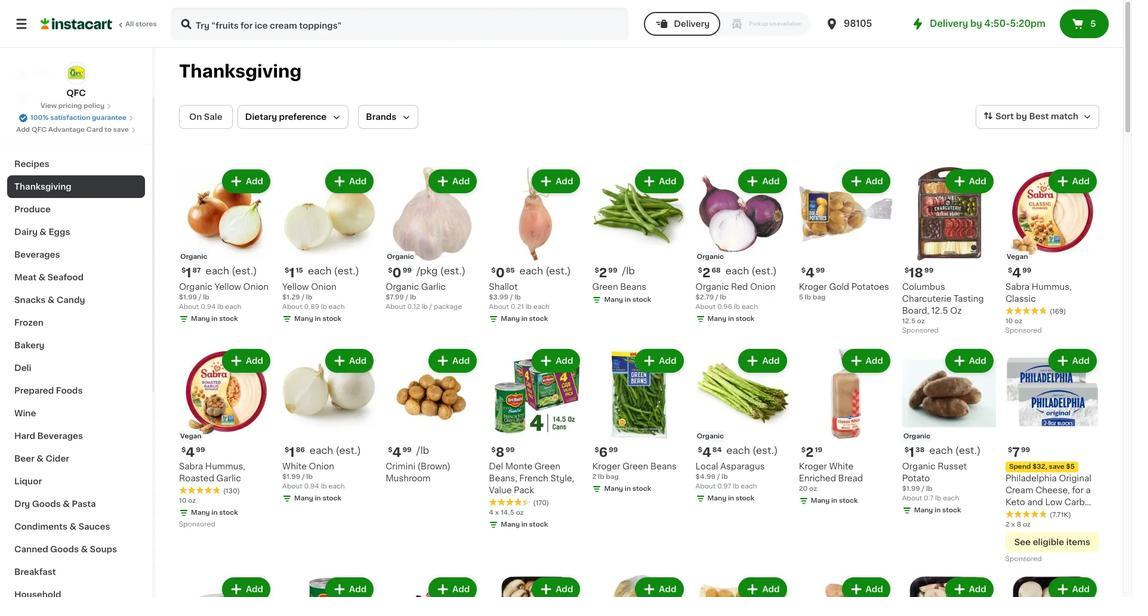 Task type: describe. For each thing, give the bounding box(es) containing it.
shallot $3.99 / lb about 0.21 lb each
[[489, 283, 550, 310]]

vegan for sabra hummus, classic
[[1007, 254, 1028, 260]]

shop link
[[7, 62, 145, 86]]

each right 85
[[520, 266, 543, 276]]

many for organic yellow onion
[[191, 316, 210, 322]]

(130)
[[223, 488, 240, 495]]

recipes
[[14, 160, 49, 168]]

$1.86 each (estimated) element
[[282, 445, 376, 461]]

many for shallot
[[501, 316, 520, 322]]

sabra for sabra hummus, roasted garlic
[[179, 463, 203, 471]]

vegan for sabra hummus, roasted garlic
[[180, 433, 202, 440]]

$ inside $4.99 per pound "element"
[[388, 447, 392, 454]]

4 left 14.5 at the left bottom of page
[[489, 510, 494, 516]]

many for del monte green beans, french style, value pack
[[501, 522, 520, 528]]

0.7
[[924, 496, 934, 502]]

spend
[[1009, 464, 1031, 470]]

product group containing 8
[[489, 347, 583, 533]]

white inside white onion $1.99 / lb about 0.94 lb each
[[282, 463, 307, 471]]

in for white onion
[[315, 496, 321, 502]]

kroger gold potatoes 5 lb bag
[[799, 283, 889, 301]]

10 oz for classic
[[1006, 318, 1023, 325]]

stock for del monte green beans, french style, value pack
[[529, 522, 548, 528]]

(est.) for yellow onion
[[334, 266, 359, 276]]

about inside organic russet potato $1.99 / lb about 0.7 lb each
[[902, 496, 922, 502]]

prepared
[[14, 387, 54, 395]]

seafood
[[47, 273, 84, 282]]

1 for organic russet potato
[[909, 447, 915, 459]]

(est.) for organic yellow onion
[[232, 266, 257, 276]]

14.5
[[501, 510, 514, 516]]

$1.29
[[282, 294, 300, 301]]

wine
[[14, 409, 36, 418]]

oz down lifestyle
[[1023, 522, 1031, 528]]

each inside white onion $1.99 / lb about 0.94 lb each
[[329, 484, 345, 490]]

each up russet
[[929, 446, 953, 456]]

pack
[[514, 487, 534, 495]]

1 for yellow onion
[[289, 267, 295, 279]]

98105 button
[[825, 7, 896, 41]]

value
[[489, 487, 512, 495]]

5:20pm
[[1010, 19, 1046, 28]]

style,
[[551, 475, 574, 483]]

candy
[[57, 296, 85, 304]]

beans inside kroger green beans 2 lb bag
[[651, 463, 677, 471]]

match
[[1051, 112, 1079, 121]]

/pkg
[[417, 266, 438, 276]]

0 horizontal spatial beans
[[620, 283, 646, 291]]

hard
[[14, 432, 35, 440]]

thanksgiving inside 'link'
[[14, 183, 71, 191]]

qfc logo image
[[65, 62, 87, 85]]

brands button
[[358, 105, 419, 129]]

& left soups
[[81, 546, 88, 554]]

/ inside organic russet potato $1.99 / lb about 0.7 lb each
[[922, 486, 925, 493]]

on sale
[[189, 113, 222, 121]]

onion inside organic yellow onion $1.99 / lb about 0.94 lb each
[[243, 283, 269, 291]]

save inside product group
[[1049, 464, 1065, 470]]

satisfaction
[[50, 115, 90, 121]]

bag for green
[[606, 474, 619, 481]]

organic up 68
[[697, 254, 724, 260]]

each up red
[[726, 266, 749, 276]]

stock down green beans
[[632, 297, 651, 303]]

each inside shallot $3.99 / lb about 0.21 lb each
[[533, 304, 550, 310]]

bread
[[838, 475, 863, 483]]

organic up $ 0 99
[[387, 254, 414, 260]]

$ inside $ 4 84
[[698, 447, 702, 454]]

enriched
[[799, 475, 836, 483]]

spend $32, save $5
[[1009, 464, 1075, 470]]

$ 4 99 for kroger gold potatoes
[[801, 267, 825, 279]]

0 vertical spatial save
[[113, 127, 129, 133]]

breakfast
[[14, 568, 56, 577]]

snacks & candy
[[14, 296, 85, 304]]

organic inside organic garlic $7.99 / lb about 0.12 lb / package
[[386, 283, 419, 291]]

hummus, for classic
[[1032, 283, 1072, 291]]

gold
[[829, 283, 849, 291]]

stock down bread
[[839, 498, 858, 504]]

about inside organic red onion $2.79 / lb about 0.96 lb each
[[696, 304, 716, 310]]

& for dairy
[[40, 228, 47, 236]]

service type group
[[644, 12, 811, 36]]

dietary preference
[[245, 113, 327, 121]]

beer
[[14, 455, 35, 463]]

green beans
[[592, 283, 646, 291]]

about inside shallot $3.99 / lb about 0.21 lb each
[[489, 304, 509, 310]]

organic up 84
[[697, 433, 724, 440]]

prepared foods
[[14, 387, 83, 395]]

0 vertical spatial beverages
[[14, 251, 60, 259]]

green inside del monte green beans, french style, value pack
[[535, 463, 560, 471]]

yellow inside organic yellow onion $1.99 / lb about 0.94 lb each
[[215, 283, 241, 291]]

4 up kroger gold potatoes 5 lb bag on the right of the page
[[806, 267, 815, 279]]

beverages inside 'link'
[[37, 432, 83, 440]]

in down green beans
[[625, 297, 631, 303]]

oz inside the kroger white enriched bread 20 oz
[[809, 486, 817, 493]]

$1.87 each (estimated) element
[[179, 266, 273, 281]]

many for sabra hummus, roasted garlic
[[191, 510, 210, 516]]

x for spend $32, save $5
[[1011, 522, 1015, 528]]

2 inside kroger green beans 2 lb bag
[[592, 474, 596, 481]]

stock for organic red onion
[[736, 316, 755, 322]]

$ up classic
[[1008, 267, 1012, 274]]

sabra for sabra hummus, classic
[[1006, 283, 1030, 291]]

4 x 14.5 oz
[[489, 510, 524, 516]]

crimini (brown) mushroom
[[386, 463, 451, 483]]

view pricing policy
[[41, 103, 105, 109]]

many in stock for sabra hummus, roasted garlic
[[191, 510, 238, 516]]

4 inside "element"
[[392, 447, 401, 459]]

1 for organic yellow onion
[[186, 267, 191, 279]]

sponsored badge image down see
[[1006, 556, 1042, 563]]

/lb inside $4.99 per pound "element"
[[416, 446, 429, 456]]

each (est.) for shallot
[[520, 266, 571, 276]]

meat
[[14, 273, 36, 282]]

many in stock down green beans
[[604, 297, 651, 303]]

green inside kroger green beans 2 lb bag
[[623, 463, 648, 471]]

many for local asparagus
[[708, 496, 727, 502]]

view
[[41, 103, 57, 109]]

stock for shallot
[[529, 316, 548, 322]]

many in stock down kroger green beans 2 lb bag
[[604, 486, 651, 493]]

2 down lifestyle
[[1006, 522, 1010, 528]]

many in stock down the kroger white enriched bread 20 oz
[[811, 498, 858, 504]]

99 for del monte green beans, french style, value pack
[[506, 447, 515, 454]]

about inside organic garlic $7.99 / lb about 0.12 lb / package
[[386, 304, 406, 310]]

10 oz for roasted
[[179, 498, 196, 504]]

stock down kroger green beans 2 lb bag
[[632, 486, 651, 493]]

86
[[296, 447, 305, 454]]

4 left 84
[[702, 447, 711, 459]]

/ inside organic red onion $2.79 / lb about 0.96 lb each
[[716, 294, 718, 301]]

& left pasta
[[63, 500, 70, 509]]

dry goods & pasta link
[[7, 493, 145, 516]]

each (est.) for local asparagus
[[727, 446, 778, 456]]

view pricing policy link
[[41, 101, 112, 111]]

organic inside organic yellow onion $1.99 / lb about 0.94 lb each
[[179, 283, 212, 291]]

sort
[[996, 112, 1014, 121]]

in down kroger green beans 2 lb bag
[[625, 486, 631, 493]]

(7.71k)
[[1050, 512, 1071, 519]]

2 for $ 2 99 /lb
[[599, 267, 607, 279]]

each right 87
[[206, 266, 229, 276]]

1 horizontal spatial 12.5
[[932, 307, 948, 315]]

organic up the '38'
[[903, 433, 931, 440]]

0.97
[[717, 484, 731, 490]]

sabra hummus, classic
[[1006, 283, 1072, 303]]

sort by
[[996, 112, 1027, 121]]

for
[[1072, 487, 1084, 495]]

dairy & eggs
[[14, 228, 70, 236]]

stock for local asparagus
[[736, 496, 755, 502]]

many down green beans
[[604, 297, 623, 303]]

frozen link
[[7, 312, 145, 334]]

roasted
[[179, 475, 214, 483]]

10 for sabra hummus, roasted garlic
[[179, 498, 187, 504]]

$ inside $ 7 99
[[1008, 447, 1012, 454]]

condiments & sauces link
[[7, 516, 145, 538]]

$ inside $ 0 99
[[388, 267, 392, 274]]

oz down classic
[[1015, 318, 1023, 325]]

sponsored badge image for columbus charcuterie tasting board, 12.5 oz
[[902, 327, 938, 334]]

0 for each
[[496, 267, 505, 279]]

$ inside $ 1 38
[[905, 447, 909, 454]]

99 inside $ 0 99
[[403, 267, 412, 274]]

prepared foods link
[[7, 380, 145, 402]]

guarantee
[[92, 115, 126, 121]]

board,
[[902, 307, 929, 315]]

each inside organic yellow onion $1.99 / lb about 0.94 lb each
[[225, 304, 241, 310]]

2 for $ 2 19
[[806, 447, 814, 459]]

many in stock for organic yellow onion
[[191, 316, 238, 322]]

organic red onion $2.79 / lb about 0.96 lb each
[[696, 283, 776, 310]]

many down kroger green beans 2 lb bag
[[604, 486, 623, 493]]

many for organic red onion
[[708, 316, 727, 322]]

instacart logo image
[[41, 17, 112, 31]]

(est.) for organic garlic
[[440, 266, 466, 276]]

philadelphia original cream cheese, for a keto and low carb lifestyle
[[1006, 475, 1092, 519]]

each inside organic russet potato $1.99 / lb about 0.7 lb each
[[943, 496, 959, 502]]

columbus
[[902, 283, 945, 291]]

kroger for 6
[[592, 463, 620, 471]]

each (est.) for organic yellow onion
[[206, 266, 257, 276]]

many in stock for yellow onion
[[294, 316, 341, 322]]

/ right 0.12
[[429, 304, 432, 310]]

/ inside yellow onion $1.29 / lb about 0.89 lb each
[[302, 294, 304, 301]]

columbus charcuterie tasting board, 12.5 oz 12.5 oz
[[902, 283, 984, 325]]

garlic inside organic garlic $7.99 / lb about 0.12 lb / package
[[421, 283, 446, 291]]

$1.99 for organic yellow onion
[[179, 294, 197, 301]]

on sale button
[[179, 105, 233, 129]]

advantage
[[48, 127, 85, 133]]

$0.99 per package (estimated) element
[[386, 266, 479, 281]]

canned goods & soups
[[14, 546, 117, 554]]

pasta
[[72, 500, 96, 509]]

add qfc advantage card to save link
[[16, 125, 136, 135]]

about inside yellow onion $1.29 / lb about 0.89 lb each
[[282, 304, 302, 310]]

snacks & candy link
[[7, 289, 145, 312]]

99 for kroger green beans
[[609, 447, 618, 454]]

shop
[[33, 70, 56, 78]]

canned
[[14, 546, 48, 554]]

in for local asparagus
[[728, 496, 734, 502]]

pricing
[[58, 103, 82, 109]]

hummus, for roasted
[[205, 463, 245, 471]]

x for 8
[[495, 510, 499, 516]]

many in stock for organic russet potato
[[914, 507, 961, 514]]

/ inside local asparagus $4.99 / lb about 0.97 lb each
[[717, 474, 720, 481]]

oz inside columbus charcuterie tasting board, 12.5 oz 12.5 oz
[[917, 318, 925, 325]]

each up asparagus
[[727, 446, 750, 456]]

dairy & eggs link
[[7, 221, 145, 244]]

$ inside $ 0 85
[[491, 267, 496, 274]]

oz right 14.5 at the left bottom of page
[[516, 510, 524, 516]]

$ inside $ 1 87
[[181, 267, 186, 274]]

& for condiments
[[69, 523, 76, 531]]

sponsored badge image for sabra hummus, classic
[[1006, 327, 1042, 334]]

organic yellow onion $1.99 / lb about 0.94 lb each
[[179, 283, 269, 310]]

68
[[712, 267, 721, 274]]

goods for canned
[[50, 546, 79, 554]]

98105
[[844, 19, 872, 28]]

$3.99
[[489, 294, 509, 301]]

$7.99
[[386, 294, 404, 301]]

many in stock for white onion
[[294, 496, 341, 502]]

buy it again
[[33, 94, 84, 102]]

$ up roasted
[[181, 447, 186, 454]]

$ up kroger gold potatoes 5 lb bag on the right of the page
[[801, 267, 806, 274]]

about inside organic yellow onion $1.99 / lb about 0.94 lb each
[[179, 304, 199, 310]]

0.94 inside white onion $1.99 / lb about 0.94 lb each
[[304, 484, 319, 490]]



Task type: locate. For each thing, give the bounding box(es) containing it.
99 for sabra hummus, classic
[[1022, 267, 1032, 274]]

1 left the '38'
[[909, 447, 915, 459]]

in for del monte green beans, french style, value pack
[[521, 522, 528, 528]]

all stores
[[125, 21, 157, 27]]

0 horizontal spatial save
[[113, 127, 129, 133]]

kroger inside kroger gold potatoes 5 lb bag
[[799, 283, 827, 291]]

0 horizontal spatial 5
[[799, 294, 803, 301]]

1 horizontal spatial $1.99
[[282, 474, 300, 481]]

each (est.) inside $1.15 each (estimated) element
[[308, 266, 359, 276]]

$ inside $ 2 19
[[801, 447, 806, 454]]

add
[[16, 127, 30, 133], [246, 177, 263, 186], [349, 177, 367, 186], [452, 177, 470, 186], [556, 177, 573, 186], [659, 177, 677, 186], [762, 177, 780, 186], [866, 177, 883, 186], [969, 177, 987, 186], [1072, 177, 1090, 186], [246, 357, 263, 365], [349, 357, 367, 365], [452, 357, 470, 365], [556, 357, 573, 365], [659, 357, 677, 365], [762, 357, 780, 365], [866, 357, 883, 365], [969, 357, 987, 365], [1072, 357, 1090, 365], [246, 586, 263, 594], [349, 586, 367, 594], [452, 586, 470, 594], [556, 586, 573, 594], [659, 586, 677, 594], [762, 586, 780, 594], [866, 586, 883, 594], [969, 586, 987, 594], [1072, 586, 1090, 594]]

$ 4 99 for sabra hummus, roasted garlic
[[181, 447, 205, 459]]

deli
[[14, 364, 31, 372]]

white
[[282, 463, 307, 471], [829, 463, 854, 471]]

in for shallot
[[521, 316, 528, 322]]

1 vertical spatial 5
[[799, 294, 803, 301]]

stock down organic russet potato $1.99 / lb about 0.7 lb each
[[942, 507, 961, 514]]

red
[[731, 283, 748, 291]]

stock down local asparagus $4.99 / lb about 0.97 lb each
[[736, 496, 755, 502]]

4
[[806, 267, 815, 279], [1012, 267, 1021, 279], [186, 447, 195, 459], [392, 447, 401, 459], [702, 447, 711, 459], [489, 510, 494, 516]]

4 up crimini
[[392, 447, 401, 459]]

$ left 85
[[491, 267, 496, 274]]

99 for columbus charcuterie tasting board, 12.5 oz
[[925, 267, 934, 274]]

in for yellow onion
[[315, 316, 321, 322]]

0 horizontal spatial sabra
[[179, 463, 203, 471]]

0 horizontal spatial $1.99
[[179, 294, 197, 301]]

1 horizontal spatial qfc
[[66, 89, 86, 97]]

2 0 from the left
[[496, 267, 505, 279]]

yellow
[[215, 283, 241, 291], [282, 283, 309, 291]]

hummus, up (130) at bottom
[[205, 463, 245, 471]]

★★★★★
[[1006, 307, 1047, 315], [1006, 307, 1047, 315], [179, 487, 221, 495], [179, 487, 221, 495], [489, 498, 531, 507], [489, 498, 531, 507], [1006, 510, 1047, 519], [1006, 510, 1047, 519]]

/lb inside $ 2 99 /lb
[[622, 266, 635, 276]]

$ 1 86
[[285, 447, 305, 459]]

5 inside kroger gold potatoes 5 lb bag
[[799, 294, 803, 301]]

0 vertical spatial vegan
[[1007, 254, 1028, 260]]

in down 0.97
[[728, 496, 734, 502]]

lifestyle
[[1006, 510, 1042, 519]]

local asparagus $4.99 / lb about 0.97 lb each
[[696, 463, 765, 490]]

1 inside $1.38 each (estimated) element
[[909, 447, 915, 459]]

russet
[[938, 463, 967, 471]]

each right 15
[[308, 266, 332, 276]]

wine link
[[7, 402, 145, 425]]

beer & cider link
[[7, 448, 145, 470]]

snacks
[[14, 296, 46, 304]]

in for organic yellow onion
[[211, 316, 218, 322]]

green
[[592, 283, 618, 291], [535, 463, 560, 471], [623, 463, 648, 471]]

beverages down dairy & eggs
[[14, 251, 60, 259]]

0.21
[[511, 304, 524, 310]]

(est.) inside $1.87 each (estimated) element
[[232, 266, 257, 276]]

many in stock down (130) at bottom
[[191, 510, 238, 516]]

white onion $1.99 / lb about 0.94 lb each
[[282, 463, 345, 490]]

$ up crimini
[[388, 447, 392, 454]]

$ inside $ 18 99
[[905, 267, 909, 274]]

0.94 down $1.87 each (estimated) element
[[201, 304, 216, 310]]

99 inside "$ 6 99"
[[609, 447, 618, 454]]

0 horizontal spatial hummus,
[[205, 463, 245, 471]]

kroger up enriched
[[799, 463, 827, 471]]

0 vertical spatial bag
[[813, 294, 826, 301]]

& inside "link"
[[38, 273, 45, 282]]

1 inside $1.87 each (estimated) element
[[186, 267, 191, 279]]

many for organic russet potato
[[914, 507, 933, 514]]

local
[[696, 463, 718, 471]]

organic inside organic red onion $2.79 / lb about 0.96 lb each
[[696, 283, 729, 291]]

many in stock down 0.89
[[294, 316, 341, 322]]

organic
[[180, 254, 207, 260], [387, 254, 414, 260], [697, 254, 724, 260], [179, 283, 212, 291], [386, 283, 419, 291], [696, 283, 729, 291], [697, 433, 724, 440], [903, 433, 931, 440], [902, 463, 936, 471]]

0 vertical spatial hummus,
[[1032, 283, 1072, 291]]

$ 0 85
[[491, 267, 515, 279]]

dry goods & pasta
[[14, 500, 96, 509]]

/ inside organic yellow onion $1.99 / lb about 0.94 lb each
[[199, 294, 201, 301]]

onion inside organic red onion $2.79 / lb about 0.96 lb each
[[750, 283, 776, 291]]

0.94 down $ 1 86
[[304, 484, 319, 490]]

delivery for delivery by 4:50-5:20pm
[[930, 19, 968, 28]]

1 vertical spatial beans
[[651, 463, 677, 471]]

4 up classic
[[1012, 267, 1021, 279]]

goods for dry
[[32, 500, 61, 509]]

10 for sabra hummus, classic
[[1006, 318, 1013, 325]]

many down 0.21
[[501, 316, 520, 322]]

thanksgiving link
[[7, 175, 145, 198]]

$ up kroger green beans 2 lb bag
[[595, 447, 599, 454]]

0 vertical spatial $1.99
[[179, 294, 197, 301]]

each down '$1.86 each (estimated)' "element"
[[329, 484, 345, 490]]

$1.99 for organic russet potato
[[902, 486, 920, 493]]

99 inside $ 8 99
[[506, 447, 515, 454]]

& for beer
[[37, 455, 44, 463]]

$ 4 99 up classic
[[1008, 267, 1032, 279]]

stock for yellow onion
[[323, 316, 341, 322]]

onion down '$1.86 each (estimated)' "element"
[[309, 463, 334, 471]]

hummus, inside sabra hummus, classic
[[1032, 283, 1072, 291]]

$ up the spend
[[1008, 447, 1012, 454]]

(est.)
[[232, 266, 257, 276], [334, 266, 359, 276], [440, 266, 466, 276], [546, 266, 571, 276], [752, 266, 777, 276], [336, 446, 361, 456], [753, 446, 778, 456], [955, 446, 981, 456]]

99 up sabra hummus, classic
[[1022, 267, 1032, 274]]

each (est.) inside '$0.85 each (estimated)' element
[[520, 266, 571, 276]]

stock for organic yellow onion
[[219, 316, 238, 322]]

1 vertical spatial sabra
[[179, 463, 203, 471]]

buy it again link
[[7, 86, 145, 110]]

0 horizontal spatial green
[[535, 463, 560, 471]]

kroger
[[799, 283, 827, 291], [592, 463, 620, 471], [799, 463, 827, 471]]

2 left 68
[[702, 267, 711, 279]]

yellow down $1.87 each (estimated) element
[[215, 283, 241, 291]]

1 horizontal spatial white
[[829, 463, 854, 471]]

garlic up (130) at bottom
[[216, 475, 241, 483]]

each
[[206, 266, 229, 276], [308, 266, 332, 276], [520, 266, 543, 276], [726, 266, 749, 276], [225, 304, 241, 310], [329, 304, 345, 310], [533, 304, 550, 310], [742, 304, 758, 310], [310, 446, 333, 456], [727, 446, 750, 456], [929, 446, 953, 456], [329, 484, 345, 490], [741, 484, 757, 490], [943, 496, 959, 502]]

each inside local asparagus $4.99 / lb about 0.97 lb each
[[741, 484, 757, 490]]

1 horizontal spatial /lb
[[622, 266, 635, 276]]

1 horizontal spatial hummus,
[[1032, 283, 1072, 291]]

beer & cider
[[14, 455, 69, 463]]

each (est.) inside $1.87 each (estimated) element
[[206, 266, 257, 276]]

0 vertical spatial 10 oz
[[1006, 318, 1023, 325]]

stock down organic yellow onion $1.99 / lb about 0.94 lb each
[[219, 316, 238, 322]]

(est.) up organic yellow onion $1.99 / lb about 0.94 lb each
[[232, 266, 257, 276]]

99 up crimini
[[403, 447, 412, 454]]

& for snacks
[[48, 296, 55, 304]]

beverages up cider
[[37, 432, 83, 440]]

0 vertical spatial beans
[[620, 283, 646, 291]]

garlic inside sabra hummus, roasted garlic
[[216, 475, 241, 483]]

1 vertical spatial x
[[1011, 522, 1015, 528]]

2 inside $ 2 99 /lb
[[599, 267, 607, 279]]

add inside the "add qfc advantage card to save" link
[[16, 127, 30, 133]]

$ 4 99
[[801, 267, 825, 279], [1008, 267, 1032, 279], [181, 447, 205, 459], [388, 447, 412, 459]]

0 horizontal spatial 10 oz
[[179, 498, 196, 504]]

delivery button
[[644, 12, 721, 36]]

by for sort
[[1016, 112, 1027, 121]]

frozen
[[14, 319, 43, 327]]

many in stock down 0.7 at right bottom
[[914, 507, 961, 514]]

$1.99 inside organic russet potato $1.99 / lb about 0.7 lb each
[[902, 486, 920, 493]]

$1.38 each (estimated) element
[[902, 445, 996, 461]]

by for delivery
[[971, 19, 982, 28]]

99 inside $ 7 99
[[1021, 447, 1030, 454]]

eligible
[[1033, 539, 1064, 547]]

1 vertical spatial bag
[[606, 474, 619, 481]]

1 vertical spatial 10 oz
[[179, 498, 196, 504]]

(est.) for shallot
[[546, 266, 571, 276]]

20
[[799, 486, 808, 493]]

white inside the kroger white enriched bread 20 oz
[[829, 463, 854, 471]]

tasting
[[954, 295, 984, 303]]

1 vertical spatial save
[[1049, 464, 1065, 470]]

$ inside $ 2 99 /lb
[[595, 267, 599, 274]]

charcuterie
[[902, 295, 952, 303]]

each (est.) for yellow onion
[[308, 266, 359, 276]]

product group containing 18
[[902, 167, 996, 337]]

1 horizontal spatial yellow
[[282, 283, 309, 291]]

1 horizontal spatial 0.94
[[304, 484, 319, 490]]

many down organic yellow onion $1.99 / lb about 0.94 lb each
[[191, 316, 210, 322]]

1 inside '$1.86 each (estimated)' "element"
[[289, 447, 295, 459]]

0 vertical spatial 10
[[1006, 318, 1013, 325]]

$4.84 each (estimated) element
[[696, 445, 789, 461]]

sponsored badge image for sabra hummus, roasted garlic
[[179, 521, 215, 528]]

each down red
[[742, 304, 758, 310]]

(est.) inside $0.99 per package (estimated) element
[[440, 266, 466, 276]]

$ inside $ 8 99
[[491, 447, 496, 454]]

99 inside $ 2 99 /lb
[[608, 267, 618, 274]]

None search field
[[171, 7, 629, 41]]

84
[[713, 447, 722, 454]]

$4.99 per pound element
[[386, 445, 479, 461]]

0 vertical spatial goods
[[32, 500, 61, 509]]

0 horizontal spatial bag
[[606, 474, 619, 481]]

stock for white onion
[[323, 496, 341, 502]]

/ inside white onion $1.99 / lb about 0.94 lb each
[[302, 474, 305, 481]]

0 vertical spatial by
[[971, 19, 982, 28]]

each (est.) up organic yellow onion $1.99 / lb about 0.94 lb each
[[206, 266, 257, 276]]

sale
[[204, 113, 222, 121]]

$ 4 99 for sabra hummus, classic
[[1008, 267, 1032, 279]]

1 horizontal spatial garlic
[[421, 283, 446, 291]]

8
[[496, 447, 504, 459], [1017, 522, 1021, 528]]

/
[[199, 294, 201, 301], [302, 294, 304, 301], [406, 294, 408, 301], [510, 294, 513, 301], [716, 294, 718, 301], [429, 304, 432, 310], [302, 474, 305, 481], [717, 474, 720, 481], [922, 486, 925, 493]]

(est.) for organic russet potato
[[955, 446, 981, 456]]

beverages link
[[7, 244, 145, 266]]

/ up 0.12
[[406, 294, 408, 301]]

product group containing 7
[[1006, 347, 1099, 566]]

$ 4 99 inside $4.99 per pound "element"
[[388, 447, 412, 459]]

1 horizontal spatial vegan
[[1007, 254, 1028, 260]]

1 vertical spatial hummus,
[[205, 463, 245, 471]]

$ 1 15
[[285, 267, 303, 279]]

(est.) inside $4.84 each (estimated) element
[[753, 446, 778, 456]]

1 horizontal spatial 5
[[1091, 20, 1096, 28]]

2 horizontal spatial green
[[623, 463, 648, 471]]

$ inside $ 1 15
[[285, 267, 289, 274]]

0 vertical spatial garlic
[[421, 283, 446, 291]]

0 left 85
[[496, 267, 505, 279]]

8 down lifestyle
[[1017, 522, 1021, 528]]

$2.79
[[696, 294, 714, 301]]

0 vertical spatial qfc
[[66, 89, 86, 97]]

$1.99 inside white onion $1.99 / lb about 0.94 lb each
[[282, 474, 300, 481]]

$ 1 87
[[181, 267, 201, 279]]

oz right 20
[[809, 486, 817, 493]]

1 inside $1.15 each (estimated) element
[[289, 267, 295, 279]]

each (est.) inside $4.84 each (estimated) element
[[727, 446, 778, 456]]

each (est.) inside $2.68 each (estimated) element
[[726, 266, 777, 276]]

each (est.) right 85
[[520, 266, 571, 276]]

about down $4.99
[[696, 484, 716, 490]]

$ 4 84
[[698, 447, 722, 459]]

goods up the condiments
[[32, 500, 61, 509]]

99 for kroger gold potatoes
[[816, 267, 825, 274]]

15
[[296, 267, 303, 274]]

liquor link
[[7, 470, 145, 493]]

soups
[[90, 546, 117, 554]]

1 horizontal spatial sabra
[[1006, 283, 1030, 291]]

1 yellow from the left
[[215, 283, 241, 291]]

bag inside kroger green beans 2 lb bag
[[606, 474, 619, 481]]

1 for white onion
[[289, 447, 295, 459]]

$ 2 68
[[698, 267, 721, 279]]

99 right 7
[[1021, 447, 1030, 454]]

oz
[[950, 307, 962, 315]]

product group
[[179, 167, 273, 327], [282, 167, 376, 327], [386, 167, 479, 312], [489, 167, 583, 327], [592, 167, 686, 307], [696, 167, 789, 327], [799, 167, 893, 303], [902, 167, 996, 337], [1006, 167, 1099, 337], [179, 347, 273, 531], [282, 347, 376, 506], [386, 347, 479, 485], [489, 347, 583, 533], [592, 347, 686, 497], [696, 347, 789, 506], [799, 347, 893, 509], [902, 347, 996, 518], [1006, 347, 1099, 566], [179, 576, 273, 597], [282, 576, 376, 597], [386, 576, 479, 597], [489, 576, 583, 597], [592, 576, 686, 597], [696, 576, 789, 597], [799, 576, 893, 597], [902, 576, 996, 597], [1006, 576, 1099, 597]]

hard beverages link
[[7, 425, 145, 448]]

1 vertical spatial 10
[[179, 498, 187, 504]]

kroger left gold
[[799, 283, 827, 291]]

philadelphia
[[1006, 475, 1057, 483]]

(est.) for organic red onion
[[752, 266, 777, 276]]

onion
[[243, 283, 269, 291], [311, 283, 336, 291], [750, 283, 776, 291], [309, 463, 334, 471]]

0 horizontal spatial delivery
[[674, 20, 710, 28]]

1 horizontal spatial beans
[[651, 463, 677, 471]]

0 horizontal spatial 0
[[392, 267, 401, 279]]

stock for organic russet potato
[[942, 507, 961, 514]]

/ inside shallot $3.99 / lb about 0.21 lb each
[[510, 294, 513, 301]]

1 vertical spatial 0.94
[[304, 484, 319, 490]]

about left 0.7 at right bottom
[[902, 496, 922, 502]]

0 horizontal spatial white
[[282, 463, 307, 471]]

onion inside yellow onion $1.29 / lb about 0.89 lb each
[[311, 283, 336, 291]]

each inside "element"
[[310, 446, 333, 456]]

beans left local
[[651, 463, 677, 471]]

$1.15 each (estimated) element
[[282, 266, 376, 281]]

many in stock for organic red onion
[[708, 316, 755, 322]]

kroger for 2
[[799, 463, 827, 471]]

$ up del
[[491, 447, 496, 454]]

& for meat
[[38, 273, 45, 282]]

about inside local asparagus $4.99 / lb about 0.97 lb each
[[696, 484, 716, 490]]

1 vertical spatial /lb
[[416, 446, 429, 456]]

save left $5
[[1049, 464, 1065, 470]]

meat & seafood link
[[7, 266, 145, 289]]

each (est.) for organic red onion
[[726, 266, 777, 276]]

2 up green beans
[[599, 267, 607, 279]]

qfc link
[[65, 62, 87, 99]]

onion right red
[[750, 283, 776, 291]]

0 horizontal spatial vegan
[[180, 433, 202, 440]]

sponsored badge image down roasted
[[179, 521, 215, 528]]

0 horizontal spatial 8
[[496, 447, 504, 459]]

sabra up classic
[[1006, 283, 1030, 291]]

about down $2.79
[[696, 304, 716, 310]]

5 inside button
[[1091, 20, 1096, 28]]

product group containing 6
[[592, 347, 686, 497]]

best
[[1029, 112, 1049, 121]]

2 down "$ 6 99"
[[592, 474, 596, 481]]

(est.) inside '$1.86 each (estimated)' "element"
[[336, 446, 361, 456]]

0 vertical spatial sabra
[[1006, 283, 1030, 291]]

2 yellow from the left
[[282, 283, 309, 291]]

preference
[[279, 113, 327, 121]]

beans,
[[489, 475, 517, 483]]

sponsored badge image
[[902, 327, 938, 334], [1006, 327, 1042, 334], [179, 521, 215, 528], [1006, 556, 1042, 563]]

condiments
[[14, 523, 67, 531]]

$ 18 99
[[905, 267, 934, 279]]

0 horizontal spatial 10
[[179, 498, 187, 504]]

1 left 86
[[289, 447, 295, 459]]

many in stock down 0.97
[[708, 496, 755, 502]]

0 horizontal spatial by
[[971, 19, 982, 28]]

0 horizontal spatial qfc
[[32, 127, 47, 133]]

1 vertical spatial by
[[1016, 112, 1027, 121]]

many in stock for del monte green beans, french style, value pack
[[501, 522, 548, 528]]

each (est.) for organic russet potato
[[929, 446, 981, 456]]

$0.85 each (estimated) element
[[489, 266, 583, 281]]

1 vertical spatial 12.5
[[902, 318, 916, 325]]

99 for sabra hummus, roasted garlic
[[196, 447, 205, 454]]

$ 8 99
[[491, 447, 515, 459]]

0 horizontal spatial thanksgiving
[[14, 183, 71, 191]]

2 horizontal spatial $1.99
[[902, 486, 920, 493]]

0.94 inside organic yellow onion $1.99 / lb about 0.94 lb each
[[201, 304, 216, 310]]

$ inside '$ 2 68'
[[698, 267, 702, 274]]

each (est.) inside '$1.86 each (estimated)' "element"
[[310, 446, 361, 456]]

$1.99 down "potato"
[[902, 486, 920, 493]]

about down $3.99
[[489, 304, 509, 310]]

(est.) inside $2.68 each (estimated) element
[[752, 266, 777, 276]]

$1.99
[[179, 294, 197, 301], [282, 474, 300, 481], [902, 486, 920, 493]]

1 horizontal spatial bag
[[813, 294, 826, 301]]

1 vertical spatial qfc
[[32, 127, 47, 133]]

crimini
[[386, 463, 415, 471]]

sabra up roasted
[[179, 463, 203, 471]]

99 inside "element"
[[403, 447, 412, 454]]

1 horizontal spatial x
[[1011, 522, 1015, 528]]

4 up roasted
[[186, 447, 195, 459]]

1 vertical spatial 8
[[1017, 522, 1021, 528]]

1 vertical spatial garlic
[[216, 475, 241, 483]]

99 for spend $32, save $5
[[1021, 447, 1030, 454]]

$ inside "$ 6 99"
[[595, 447, 599, 454]]

0 vertical spatial thanksgiving
[[179, 63, 302, 80]]

2 white from the left
[[829, 463, 854, 471]]

yellow inside yellow onion $1.29 / lb about 0.89 lb each
[[282, 283, 309, 291]]

in down the kroger white enriched bread 20 oz
[[831, 498, 838, 504]]

1 vertical spatial thanksgiving
[[14, 183, 71, 191]]

in for organic russet potato
[[935, 507, 941, 514]]

$ inside $ 1 86
[[285, 447, 289, 454]]

bag for gold
[[813, 294, 826, 301]]

0 horizontal spatial yellow
[[215, 283, 241, 291]]

many for white onion
[[294, 496, 313, 502]]

(est.) for local asparagus
[[753, 446, 778, 456]]

potato
[[902, 475, 930, 483]]

dry
[[14, 500, 30, 509]]

many in stock for local asparagus
[[708, 496, 755, 502]]

2 vertical spatial $1.99
[[902, 486, 920, 493]]

1 horizontal spatial by
[[1016, 112, 1027, 121]]

(est.) inside '$0.85 each (estimated)' element
[[546, 266, 571, 276]]

many down enriched
[[811, 498, 830, 504]]

many down 0.89
[[294, 316, 313, 322]]

many for yellow onion
[[294, 316, 313, 322]]

0 horizontal spatial x
[[495, 510, 499, 516]]

(est.) for white onion
[[336, 446, 361, 456]]

each (est.) for white onion
[[310, 446, 361, 456]]

organic up 87
[[180, 254, 207, 260]]

1 horizontal spatial thanksgiving
[[179, 63, 302, 80]]

onion inside white onion $1.99 / lb about 0.94 lb each
[[309, 463, 334, 471]]

0 vertical spatial 8
[[496, 447, 504, 459]]

del monte green beans, french style, value pack
[[489, 463, 574, 495]]

by inside field
[[1016, 112, 1027, 121]]

1 0 from the left
[[392, 267, 401, 279]]

1 horizontal spatial 10
[[1006, 318, 1013, 325]]

hard beverages
[[14, 432, 83, 440]]

0 vertical spatial 0.94
[[201, 304, 216, 310]]

10 down classic
[[1006, 318, 1013, 325]]

sauces
[[78, 523, 110, 531]]

1 vertical spatial goods
[[50, 546, 79, 554]]

many in stock down 0.21
[[501, 316, 548, 322]]

bag inside kroger gold potatoes 5 lb bag
[[813, 294, 826, 301]]

bakery
[[14, 341, 45, 350]]

in down 4 x 14.5 oz
[[521, 522, 528, 528]]

0 horizontal spatial /lb
[[416, 446, 429, 456]]

deli link
[[7, 357, 145, 380]]

1 horizontal spatial 10 oz
[[1006, 318, 1023, 325]]

2
[[599, 267, 607, 279], [702, 267, 711, 279], [806, 447, 814, 459], [592, 474, 596, 481], [1006, 522, 1010, 528]]

all stores link
[[41, 7, 158, 41]]

0.96
[[717, 304, 732, 310]]

1 horizontal spatial delivery
[[930, 19, 968, 28]]

many down 0.7 at right bottom
[[914, 507, 933, 514]]

each right 0.7 at right bottom
[[943, 496, 959, 502]]

oz
[[917, 318, 925, 325], [1015, 318, 1023, 325], [809, 486, 817, 493], [188, 498, 196, 504], [516, 510, 524, 516], [1023, 522, 1031, 528]]

about inside white onion $1.99 / lb about 0.94 lb each
[[282, 484, 302, 490]]

0 horizontal spatial 0.94
[[201, 304, 216, 310]]

in down organic russet potato $1.99 / lb about 0.7 lb each
[[935, 507, 941, 514]]

0 for /pkg
[[392, 267, 401, 279]]

& right meat
[[38, 273, 45, 282]]

0 vertical spatial /lb
[[622, 266, 635, 276]]

cider
[[46, 455, 69, 463]]

stock down white onion $1.99 / lb about 0.94 lb each
[[323, 496, 341, 502]]

stock down (170)
[[529, 522, 548, 528]]

organic inside organic russet potato $1.99 / lb about 0.7 lb each
[[902, 463, 936, 471]]

$2.68 each (estimated) element
[[696, 266, 789, 281]]

lb inside kroger gold potatoes 5 lb bag
[[805, 294, 811, 301]]

0 horizontal spatial 12.5
[[902, 318, 916, 325]]

(est.) inside $1.38 each (estimated) element
[[955, 446, 981, 456]]

save right to
[[113, 127, 129, 133]]

$ left 68
[[698, 267, 702, 274]]

0 vertical spatial 12.5
[[932, 307, 948, 315]]

0 horizontal spatial garlic
[[216, 475, 241, 483]]

(est.) up organic red onion $2.79 / lb about 0.96 lb each
[[752, 266, 777, 276]]

$1.99 down $ 1 86
[[282, 474, 300, 481]]

$ left 86
[[285, 447, 289, 454]]

produce
[[14, 205, 51, 214]]

x left 14.5 at the left bottom of page
[[495, 510, 499, 516]]

1 horizontal spatial green
[[592, 283, 618, 291]]

$ left 87
[[181, 267, 186, 274]]

1 horizontal spatial save
[[1049, 464, 1065, 470]]

0 vertical spatial 5
[[1091, 20, 1096, 28]]

Search field
[[172, 8, 627, 39]]

0 vertical spatial x
[[495, 510, 499, 516]]

Best match Sort by field
[[976, 105, 1099, 129]]

1 vertical spatial beverages
[[37, 432, 83, 440]]

each (est.) up yellow onion $1.29 / lb about 0.89 lb each
[[308, 266, 359, 276]]

each right 0.21
[[533, 304, 550, 310]]

38
[[916, 447, 925, 454]]

each down asparagus
[[741, 484, 757, 490]]

hummus,
[[1032, 283, 1072, 291], [205, 463, 245, 471]]

oz down roasted
[[188, 498, 196, 504]]

10 down roasted
[[179, 498, 187, 504]]

1 vertical spatial $1.99
[[282, 474, 300, 481]]

sabra hummus, roasted garlic
[[179, 463, 245, 483]]

(est.) right the /pkg
[[440, 266, 466, 276]]

1 vertical spatial vegan
[[180, 433, 202, 440]]

85
[[506, 267, 515, 274]]

5 button
[[1060, 10, 1109, 38]]

in for organic red onion
[[728, 316, 734, 322]]

x down lifestyle
[[1011, 522, 1015, 528]]

kroger inside kroger green beans 2 lb bag
[[592, 463, 620, 471]]

lb inside kroger green beans 2 lb bag
[[598, 474, 604, 481]]

1 horizontal spatial 0
[[496, 267, 505, 279]]

delivery for delivery
[[674, 20, 710, 28]]

1 white from the left
[[282, 463, 307, 471]]

stock for sabra hummus, roasted garlic
[[219, 510, 238, 516]]

each inside yellow onion $1.29 / lb about 0.89 lb each
[[329, 304, 345, 310]]

99 left the /pkg
[[403, 267, 412, 274]]

about down $ 1 87
[[179, 304, 199, 310]]

sponsored badge image down board,
[[902, 327, 938, 334]]

7
[[1012, 447, 1020, 459]]

0
[[392, 267, 401, 279], [496, 267, 505, 279]]

yellow onion $1.29 / lb about 0.89 lb each
[[282, 283, 345, 310]]

save
[[113, 127, 129, 133], [1049, 464, 1065, 470]]

/lb up green beans
[[622, 266, 635, 276]]

delivery
[[930, 19, 968, 28], [674, 20, 710, 28]]

2 for $ 2 68
[[702, 267, 711, 279]]

$2.99 per pound element
[[592, 266, 686, 281]]

many in stock for shallot
[[501, 316, 548, 322]]

1 horizontal spatial 8
[[1017, 522, 1021, 528]]

many in stock down 0.96
[[708, 316, 755, 322]]

each inside organic red onion $2.79 / lb about 0.96 lb each
[[742, 304, 758, 310]]

meat & seafood
[[14, 273, 84, 282]]

in for sabra hummus, roasted garlic
[[211, 510, 218, 516]]



Task type: vqa. For each thing, say whether or not it's contained in the screenshot.


